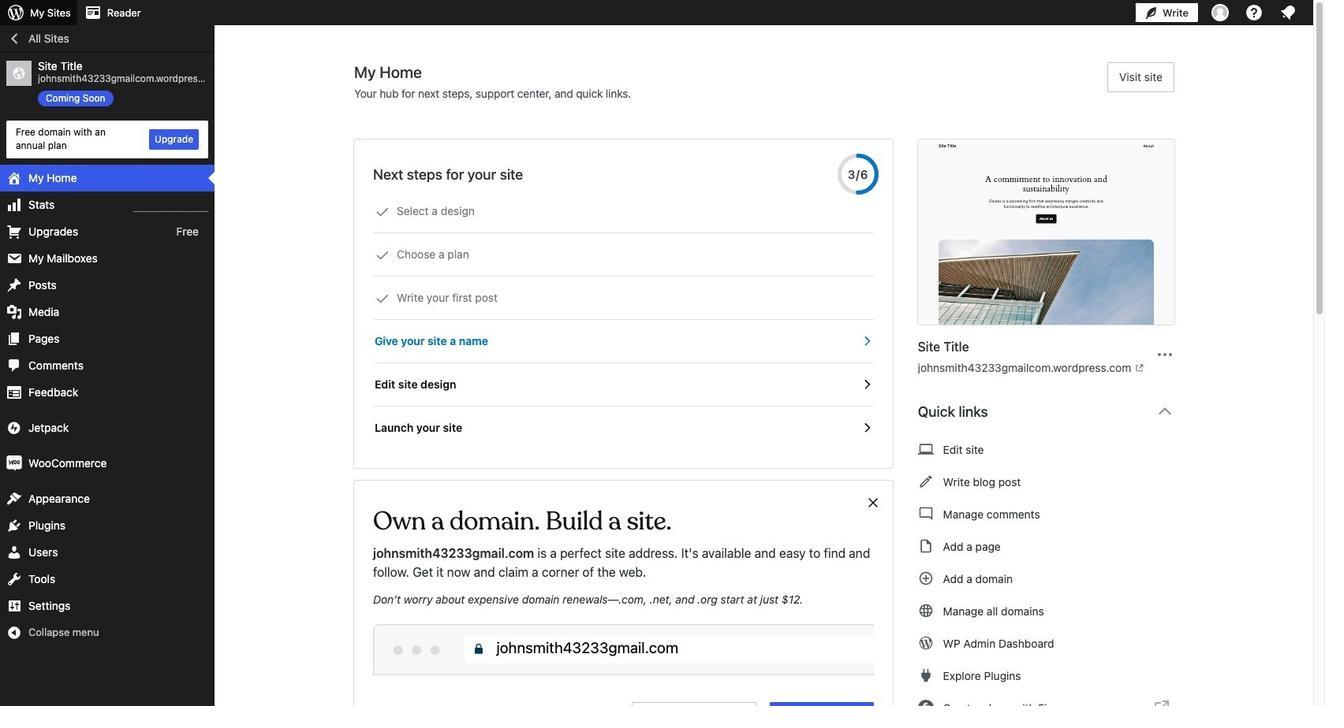 Task type: vqa. For each thing, say whether or not it's contained in the screenshot.
329 Button at the right bottom of the page
no



Task type: locate. For each thing, give the bounding box(es) containing it.
1 vertical spatial task enabled image
[[859, 378, 874, 392]]

2 vertical spatial task complete image
[[375, 292, 390, 306]]

laptop image
[[918, 440, 934, 459]]

progress bar
[[837, 154, 878, 195]]

insert_drive_file image
[[918, 537, 934, 556]]

my profile image
[[1211, 4, 1229, 21]]

help image
[[1245, 3, 1264, 22]]

manage your notifications image
[[1278, 3, 1297, 22]]

task enabled image
[[859, 334, 874, 349], [859, 378, 874, 392]]

3 task complete image from the top
[[375, 292, 390, 306]]

1 task complete image from the top
[[375, 205, 390, 219]]

more options for site site title image
[[1155, 345, 1174, 364]]

task complete image
[[375, 205, 390, 219], [375, 248, 390, 263], [375, 292, 390, 306]]

main content
[[354, 62, 1187, 707]]

0 vertical spatial task enabled image
[[859, 334, 874, 349]]

img image
[[6, 420, 22, 436], [6, 456, 22, 471]]

0 vertical spatial img image
[[6, 420, 22, 436]]

task enabled image
[[859, 421, 874, 435]]

1 vertical spatial img image
[[6, 456, 22, 471]]

1 vertical spatial task complete image
[[375, 248, 390, 263]]

0 vertical spatial task complete image
[[375, 205, 390, 219]]



Task type: describe. For each thing, give the bounding box(es) containing it.
1 task enabled image from the top
[[859, 334, 874, 349]]

2 img image from the top
[[6, 456, 22, 471]]

dismiss domain name promotion image
[[866, 494, 880, 513]]

edit image
[[918, 472, 934, 491]]

2 task enabled image from the top
[[859, 378, 874, 392]]

launchpad checklist element
[[373, 190, 874, 450]]

1 img image from the top
[[6, 420, 22, 436]]

highest hourly views 0 image
[[133, 202, 208, 212]]

2 task complete image from the top
[[375, 248, 390, 263]]

mode_comment image
[[918, 505, 934, 524]]



